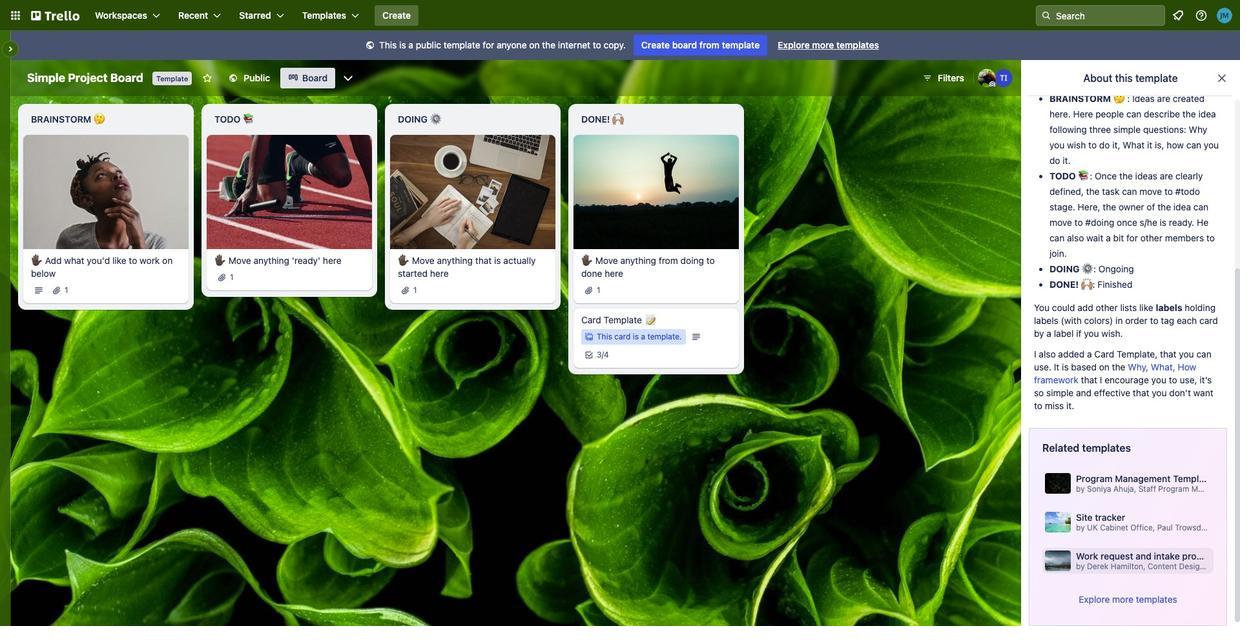 Task type: locate. For each thing, give the bounding box(es) containing it.
0 horizontal spatial brainstorm
[[31, 114, 91, 125]]

1 vertical spatial move
[[1050, 217, 1072, 228]]

1 vertical spatial todo 📚
[[1050, 171, 1090, 182]]

it. right miss
[[1067, 401, 1075, 412]]

that up what, on the right of page
[[1160, 349, 1177, 360]]

1 vertical spatial it.
[[1067, 401, 1075, 412]]

1 vertical spatial card
[[1095, 349, 1115, 360]]

members
[[1165, 233, 1204, 244]]

1 vertical spatial @
[[1214, 562, 1221, 572]]

idea inside : once the ideas are clearly defined, the task can move to #todo stage. here, the owner of the idea can move to #doing once s/he is ready. he can also wait a bit for other members to join.
[[1174, 202, 1191, 213]]

✋🏿 move anything that is actually started here link
[[398, 254, 548, 280]]

you down what, on the right of page
[[1152, 375, 1167, 386]]

by inside the program management template by soniya ahuja, staff program manager @ br
[[1076, 485, 1085, 494]]

uk
[[1087, 523, 1098, 533]]

here right done
[[605, 268, 623, 279]]

1 anything from the left
[[254, 255, 289, 266]]

to right 'doing'
[[707, 255, 715, 266]]

1 vertical spatial idea
[[1174, 202, 1191, 213]]

wish.
[[1102, 328, 1123, 339]]

1 horizontal spatial template
[[722, 39, 760, 50]]

is left actually
[[494, 255, 501, 266]]

0 vertical spatial 📚
[[243, 114, 255, 125]]

todo 📚 inside text box
[[215, 114, 255, 125]]

0 horizontal spatial explore
[[778, 39, 810, 50]]

1 vertical spatial template
[[604, 314, 642, 325]]

done! inside done! 🙌🏽 text field
[[581, 114, 610, 125]]

: left ideas
[[1128, 93, 1130, 104]]

started
[[398, 268, 428, 279]]

0 vertical spatial idea
[[1199, 109, 1216, 120]]

0 vertical spatial labels
[[1156, 302, 1183, 313]]

2 horizontal spatial here
[[605, 268, 623, 279]]

0 horizontal spatial brainstorm 🤔
[[31, 114, 105, 125]]

do
[[1100, 140, 1110, 151], [1050, 155, 1061, 166]]

here inside the '✋🏿 move anything that is actually started here'
[[430, 268, 449, 279]]

0 vertical spatial templates
[[837, 39, 879, 50]]

more
[[812, 39, 834, 50], [1113, 594, 1134, 605]]

board link
[[281, 68, 336, 89]]

like
[[112, 255, 126, 266], [1140, 302, 1154, 313]]

0 horizontal spatial and
[[1076, 388, 1092, 399]]

1 horizontal spatial i
[[1100, 375, 1103, 386]]

✋🏿 inside ✋🏿 add what you'd like to work on below
[[31, 255, 43, 266]]

other
[[1141, 233, 1163, 244], [1096, 302, 1118, 313]]

⚙️ for doing ⚙️ : ongoing done! 🙌🏽 : finished
[[1082, 264, 1094, 275]]

anything inside ✋🏿 move anything from doing to done here
[[621, 255, 656, 266]]

1 vertical spatial for
[[1127, 233, 1138, 244]]

manager
[[1192, 485, 1224, 494]]

3 ✋🏿 from the left
[[398, 255, 410, 266]]

what
[[64, 255, 84, 266]]

0 horizontal spatial board
[[110, 71, 143, 85]]

a up based
[[1087, 349, 1092, 360]]

1 horizontal spatial card
[[1200, 315, 1218, 326]]

2 move from the left
[[412, 255, 435, 266]]

idea up why
[[1199, 109, 1216, 120]]

by left uk
[[1076, 523, 1085, 533]]

1 vertical spatial doing
[[1050, 264, 1080, 275]]

template left star or unstar board image on the top left
[[156, 74, 188, 83]]

1 horizontal spatial idea
[[1199, 109, 1216, 120]]

0 horizontal spatial create
[[383, 10, 411, 21]]

it
[[1054, 362, 1060, 373]]

to
[[593, 39, 601, 50], [1089, 140, 1097, 151], [1165, 186, 1173, 197], [1075, 217, 1083, 228], [1207, 233, 1215, 244], [129, 255, 137, 266], [707, 255, 715, 266], [1150, 315, 1159, 326], [1169, 375, 1178, 386], [1034, 401, 1043, 412]]

0 horizontal spatial move
[[229, 255, 251, 266]]

todo inside text box
[[215, 114, 241, 125]]

0 vertical spatial are
[[1158, 93, 1171, 104]]

1 horizontal spatial like
[[1140, 302, 1154, 313]]

0 horizontal spatial doing
[[398, 114, 428, 125]]

can up join.
[[1050, 233, 1065, 244]]

📚
[[243, 114, 255, 125], [1079, 171, 1090, 182]]

0 vertical spatial simple
[[1114, 124, 1141, 135]]

1 for ✋🏿 move anything from doing to done here
[[597, 285, 601, 295]]

1 horizontal spatial @
[[1226, 485, 1233, 494]]

brainstorm 🤔 up the here
[[1050, 93, 1125, 104]]

0 vertical spatial also
[[1067, 233, 1084, 244]]

dmugisha (dmugisha) image
[[978, 69, 996, 87]]

also up use.
[[1039, 349, 1056, 360]]

to left tag on the bottom right of page
[[1150, 315, 1159, 326]]

1 vertical spatial this
[[597, 332, 612, 342]]

are
[[1158, 93, 1171, 104], [1160, 171, 1173, 182]]

copy.
[[604, 39, 626, 50]]

0 horizontal spatial more
[[812, 39, 834, 50]]

1 horizontal spatial for
[[1127, 233, 1138, 244]]

1 horizontal spatial on
[[529, 39, 540, 50]]

card down card template 📝
[[615, 332, 631, 342]]

todo 📚 down public button
[[215, 114, 255, 125]]

doing for doing ⚙️ : ongoing done! 🙌🏽 : finished
[[1050, 264, 1080, 275]]

0 vertical spatial it.
[[1063, 155, 1071, 166]]

by left soniya
[[1076, 485, 1085, 494]]

recent
[[178, 10, 208, 21]]

anything for from
[[621, 255, 656, 266]]

0 vertical spatial like
[[112, 255, 126, 266]]

todo 📚
[[215, 114, 255, 125], [1050, 171, 1090, 182]]

move for ✋🏿 move anything from doing to done here
[[596, 255, 618, 266]]

anything
[[254, 255, 289, 266], [437, 255, 473, 266], [621, 255, 656, 266]]

2 horizontal spatial anything
[[621, 255, 656, 266]]

template
[[444, 39, 480, 50], [722, 39, 760, 50], [1136, 72, 1178, 84]]

i up use.
[[1034, 349, 1037, 360]]

by
[[1034, 328, 1045, 339], [1076, 485, 1085, 494], [1076, 523, 1085, 533], [1076, 562, 1085, 572]]

from inside ✋🏿 move anything from doing to done here
[[659, 255, 678, 266]]

create for create board from template
[[642, 39, 670, 50]]

to left work
[[129, 255, 137, 266]]

@
[[1226, 485, 1233, 494], [1214, 562, 1221, 572]]

you
[[1034, 302, 1050, 313]]

1 vertical spatial on
[[162, 255, 173, 266]]

brainstorm down simple on the left of the page
[[31, 114, 91, 125]]

: inside : once the ideas are clearly defined, the task can move to #todo stage. here, the owner of the idea can move to #doing once s/he is ready. he can also wait a bit for other members to join.
[[1090, 171, 1093, 182]]

labels down you
[[1034, 315, 1059, 326]]

this up '3 / 4'
[[597, 332, 612, 342]]

simple
[[1114, 124, 1141, 135], [1047, 388, 1074, 399]]

program right staff
[[1159, 485, 1190, 494]]

that left actually
[[475, 255, 492, 266]]

4
[[604, 350, 609, 360]]

0 vertical spatial on
[[529, 39, 540, 50]]

simple project board
[[27, 71, 143, 85]]

also inside i also added a card template, that you can use. it is based on the
[[1039, 349, 1056, 360]]

on
[[529, 39, 540, 50], [162, 255, 173, 266], [1099, 362, 1110, 373]]

create inside button
[[383, 10, 411, 21]]

2 vertical spatial templates
[[1136, 594, 1178, 605]]

like inside ✋🏿 add what you'd like to work on below
[[112, 255, 126, 266]]

use,
[[1180, 375, 1198, 386]]

✋🏿 for ✋🏿 move anything that is actually started here
[[398, 255, 410, 266]]

0 horizontal spatial project
[[68, 71, 108, 85]]

1 horizontal spatial ⚙️
[[1082, 264, 1094, 275]]

are up describe
[[1158, 93, 1171, 104]]

0 horizontal spatial ⚙️
[[430, 114, 442, 125]]

can up owner
[[1122, 186, 1137, 197]]

the up encourage
[[1112, 362, 1126, 373]]

from right board
[[700, 39, 720, 50]]

brainstorm inside text box
[[31, 114, 91, 125]]

anything inside the '✋🏿 move anything that is actually started here'
[[437, 255, 473, 266]]

0 vertical spatial from
[[700, 39, 720, 50]]

a inside i also added a card template, that you can use. it is based on the
[[1087, 349, 1092, 360]]

@ left br
[[1226, 485, 1233, 494]]

@ inside the program management template by soniya ahuja, staff program manager @ br
[[1226, 485, 1233, 494]]

is
[[399, 39, 406, 50], [1160, 217, 1167, 228], [494, 255, 501, 266], [633, 332, 639, 342], [1062, 362, 1069, 373]]

🤔
[[1114, 93, 1125, 104], [94, 114, 105, 125]]

is,
[[1155, 140, 1165, 151]]

to right the wish
[[1089, 140, 1097, 151]]

0 horizontal spatial card
[[615, 332, 631, 342]]

1 vertical spatial like
[[1140, 302, 1154, 313]]

0 vertical spatial for
[[483, 39, 494, 50]]

3 anything from the left
[[621, 255, 656, 266]]

do left it,
[[1100, 140, 1110, 151]]

here right "started"
[[430, 268, 449, 279]]

0 horizontal spatial move
[[1050, 217, 1072, 228]]

jeremy miller (jeremymiller198) image
[[1217, 8, 1233, 23]]

0 horizontal spatial 📚
[[243, 114, 255, 125]]

is inside the '✋🏿 move anything that is actually started here'
[[494, 255, 501, 266]]

0 horizontal spatial 🤔
[[94, 114, 105, 125]]

🤔 inside text box
[[94, 114, 105, 125]]

board inside board name text field
[[110, 71, 143, 85]]

idea
[[1199, 109, 1216, 120], [1174, 202, 1191, 213]]

that down based
[[1081, 375, 1098, 386]]

a left "public" at the left
[[409, 39, 414, 50]]

template right board
[[722, 39, 760, 50]]

also left the wait
[[1067, 233, 1084, 244]]

move down stage.
[[1050, 217, 1072, 228]]

filters button
[[919, 68, 969, 89]]

ideas
[[1133, 93, 1155, 104]]

this
[[1115, 72, 1133, 84]]

0 vertical spatial ⚙️
[[430, 114, 442, 125]]

is inside : once the ideas are clearly defined, the task can move to #todo stage. here, the owner of the idea can move to #doing once s/he is ready. he can also wait a bit for other members to join.
[[1160, 217, 1167, 228]]

card down wish.
[[1095, 349, 1115, 360]]

open information menu image
[[1195, 9, 1208, 22]]

project
[[68, 71, 108, 85], [1217, 523, 1241, 533]]

on inside ✋🏿 add what you'd like to work on below
[[162, 255, 173, 266]]

workspaces button
[[87, 5, 168, 26]]

todo down public button
[[215, 114, 241, 125]]

done! inside doing ⚙️ : ongoing done! 🙌🏽 : finished
[[1050, 279, 1079, 290]]

for inside : once the ideas are clearly defined, the task can move to #todo stage. here, the owner of the idea can move to #doing once s/he is ready. he can also wait a bit for other members to join.
[[1127, 233, 1138, 244]]

for
[[483, 39, 494, 50], [1127, 233, 1138, 244]]

derek
[[1087, 562, 1109, 572]]

to inside ✋🏿 move anything from doing to done here
[[707, 255, 715, 266]]

here inside ✋🏿 move anything from doing to done here
[[605, 268, 623, 279]]

template right "public" at the left
[[444, 39, 480, 50]]

from left 'doing'
[[659, 255, 678, 266]]

2 horizontal spatial move
[[596, 255, 618, 266]]

0 vertical spatial and
[[1076, 388, 1092, 399]]

you right if
[[1084, 328, 1099, 339]]

star or unstar board image
[[202, 73, 213, 83]]

🤔 down board name text field
[[94, 114, 105, 125]]

todo up the "defined,"
[[1050, 171, 1076, 182]]

card
[[581, 314, 601, 325], [1095, 349, 1115, 360]]

1 vertical spatial brainstorm 🤔
[[31, 114, 105, 125]]

i also added a card template, that you can use. it is based on the
[[1034, 349, 1212, 373]]

1 move from the left
[[229, 255, 251, 266]]

simple down framework
[[1047, 388, 1074, 399]]

2 vertical spatial template
[[1173, 474, 1213, 485]]

1 horizontal spatial todo 📚
[[1050, 171, 1090, 182]]

brainstorm up the here
[[1050, 93, 1111, 104]]

tag
[[1161, 315, 1175, 326]]

1 for ✋🏿 move anything 'ready' here
[[230, 272, 234, 282]]

2 anything from the left
[[437, 255, 473, 266]]

'ready'
[[292, 255, 321, 266]]

1 vertical spatial todo
[[1050, 171, 1076, 182]]

the down created
[[1183, 109, 1196, 120]]

doing
[[398, 114, 428, 125], [1050, 264, 1080, 275]]

0 horizontal spatial idea
[[1174, 202, 1191, 213]]

0 horizontal spatial like
[[112, 255, 126, 266]]

📚 inside text box
[[243, 114, 255, 125]]

🙌🏽 inside done! 🙌🏽 text field
[[613, 114, 624, 125]]

✋🏿 inside the '✋🏿 move anything that is actually started here'
[[398, 255, 410, 266]]

on right based
[[1099, 362, 1110, 373]]

task
[[1102, 186, 1120, 197]]

are right the ideas
[[1160, 171, 1173, 182]]

template
[[156, 74, 188, 83], [604, 314, 642, 325], [1173, 474, 1213, 485]]

add
[[45, 255, 62, 266]]

🤔 up people
[[1114, 93, 1125, 104]]

like up order
[[1140, 302, 1154, 313]]

is right s/he
[[1160, 217, 1167, 228]]

board
[[672, 39, 697, 50]]

card down holding
[[1200, 315, 1218, 326]]

by inside work request and intake process by derek hamilton, content designer @ trello
[[1076, 562, 1085, 572]]

i inside i also added a card template, that you can use. it is based on the
[[1034, 349, 1037, 360]]

search image
[[1042, 10, 1052, 21]]

2 horizontal spatial templates
[[1136, 594, 1178, 605]]

miss
[[1045, 401, 1064, 412]]

project right simple on the left of the page
[[68, 71, 108, 85]]

doing ⚙️
[[398, 114, 442, 125]]

1 vertical spatial and
[[1136, 551, 1152, 562]]

✋🏿 inside ✋🏿 move anything from doing to done here
[[581, 255, 593, 266]]

🙌🏽
[[613, 114, 624, 125], [1081, 279, 1093, 290]]

3 move from the left
[[596, 255, 618, 266]]

1 vertical spatial are
[[1160, 171, 1173, 182]]

✋🏿 for ✋🏿 move anything 'ready' here
[[215, 255, 226, 266]]

can up it's
[[1197, 349, 1212, 360]]

todo 📚 up the "defined,"
[[1050, 171, 1090, 182]]

3
[[597, 350, 602, 360]]

todo
[[215, 114, 241, 125], [1050, 171, 1076, 182]]

a
[[409, 39, 414, 50], [1106, 233, 1111, 244], [1047, 328, 1052, 339], [641, 332, 645, 342], [1087, 349, 1092, 360]]

Board name text field
[[21, 68, 150, 89]]

here for ✋🏿 move anything from doing to done here
[[605, 268, 623, 279]]

DONE! 🙌🏽 text field
[[574, 109, 739, 130]]

move up of
[[1140, 186, 1162, 197]]

this right sm icon
[[379, 39, 397, 50]]

1 down done
[[597, 285, 601, 295]]

from
[[700, 39, 720, 50], [659, 255, 678, 266]]

anything for that
[[437, 255, 473, 266]]

other down s/he
[[1141, 233, 1163, 244]]

1 vertical spatial explore more templates
[[1079, 594, 1178, 605]]

it. inside : ideas are created here. here people can describe the idea following three simple questions: why you wish to do it, what it is, how can you do it.
[[1063, 155, 1071, 166]]

move inside ✋🏿 move anything from doing to done here
[[596, 255, 618, 266]]

1 horizontal spatial also
[[1067, 233, 1084, 244]]

0 horizontal spatial simple
[[1047, 388, 1074, 399]]

that inside i also added a card template, that you can use. it is based on the
[[1160, 349, 1177, 360]]

1 horizontal spatial simple
[[1114, 124, 1141, 135]]

0 vertical spatial create
[[383, 10, 411, 21]]

1 vertical spatial i
[[1100, 375, 1103, 386]]

card up the 3
[[581, 314, 601, 325]]

this card is a template.
[[597, 332, 682, 342]]

1 vertical spatial templates
[[1082, 443, 1131, 454]]

brainstorm 🤔 down board name text field
[[31, 114, 105, 125]]

template left br
[[1173, 474, 1213, 485]]

create
[[383, 10, 411, 21], [642, 39, 670, 50]]

move inside the '✋🏿 move anything that is actually started here'
[[412, 255, 435, 266]]

brainstorm 🤔 inside text box
[[31, 114, 105, 125]]

1 vertical spatial labels
[[1034, 315, 1059, 326]]

do up the "defined,"
[[1050, 155, 1061, 166]]

done! 🙌🏽
[[581, 114, 624, 125]]

designer
[[1179, 562, 1212, 572]]

i
[[1034, 349, 1037, 360], [1100, 375, 1103, 386]]

: ideas are created here. here people can describe the idea following three simple questions: why you wish to do it, what it is, how can you do it.
[[1050, 93, 1219, 166]]

lists
[[1121, 302, 1137, 313]]

like right you'd
[[112, 255, 126, 266]]

finished
[[1098, 279, 1133, 290]]

✋🏿 for ✋🏿 move anything from doing to done here
[[581, 255, 593, 266]]

once
[[1095, 171, 1117, 182]]

0 horizontal spatial todo
[[215, 114, 241, 125]]

1 vertical spatial 🤔
[[94, 114, 105, 125]]

✋🏿 move anything that is actually started here
[[398, 255, 536, 279]]

three
[[1090, 124, 1111, 135]]

can down ideas
[[1127, 109, 1142, 120]]

0 horizontal spatial 🙌🏽
[[613, 114, 624, 125]]

0 horizontal spatial templates
[[837, 39, 879, 50]]

on right anyone
[[529, 39, 540, 50]]

on inside i also added a card template, that you can use. it is based on the
[[1099, 362, 1110, 373]]

that down encourage
[[1133, 388, 1150, 399]]

it. down the wish
[[1063, 155, 1071, 166]]

1 vertical spatial more
[[1113, 594, 1134, 605]]

other up colors)
[[1096, 302, 1118, 313]]

0 vertical spatial more
[[812, 39, 834, 50]]

s/he
[[1140, 217, 1158, 228]]

by left derek
[[1076, 562, 1085, 572]]

project right trowsdale,
[[1217, 523, 1241, 533]]

template up ideas
[[1136, 72, 1178, 84]]

1 horizontal spatial create
[[642, 39, 670, 50]]

card inside i also added a card template, that you can use. it is based on the
[[1095, 349, 1115, 360]]

1 horizontal spatial do
[[1100, 140, 1110, 151]]

doing inside text field
[[398, 114, 428, 125]]

0 vertical spatial 🤔
[[1114, 93, 1125, 104]]

1 horizontal spatial labels
[[1156, 302, 1183, 313]]

cabinet
[[1100, 523, 1129, 533]]

: left once
[[1090, 171, 1093, 182]]

project inside board name text field
[[68, 71, 108, 85]]

you up how
[[1179, 349, 1194, 360]]

i up effective
[[1100, 375, 1103, 386]]

1 horizontal spatial project
[[1217, 523, 1241, 533]]

questions:
[[1144, 124, 1187, 135]]

stage.
[[1050, 202, 1076, 213]]

1 down "✋🏿 move anything 'ready' here"
[[230, 272, 234, 282]]

⚙️ inside doing ⚙️ text field
[[430, 114, 442, 125]]

added
[[1059, 349, 1085, 360]]

site
[[1076, 512, 1093, 523]]

doing inside doing ⚙️ : ongoing done! 🙌🏽 : finished
[[1050, 264, 1080, 275]]

2 horizontal spatial on
[[1099, 362, 1110, 373]]

are inside : once the ideas are clearly defined, the task can move to #todo stage. here, the owner of the idea can move to #doing once s/he is ready. he can also wait a bit for other members to join.
[[1160, 171, 1173, 182]]

labels
[[1156, 302, 1183, 313], [1034, 315, 1059, 326]]

2 ✋🏿 from the left
[[215, 255, 226, 266]]

use.
[[1034, 362, 1052, 373]]

📚 left once
[[1079, 171, 1090, 182]]

1 horizontal spatial move
[[1140, 186, 1162, 197]]

4 ✋🏿 from the left
[[581, 255, 593, 266]]

DOING ⚙️ text field
[[390, 109, 556, 130]]

i inside that i encourage you to use, it's so simple and effective that you don't want to miss it.
[[1100, 375, 1103, 386]]

1 horizontal spatial this
[[597, 332, 612, 342]]

🙌🏽 inside doing ⚙️ : ongoing done! 🙌🏽 : finished
[[1081, 279, 1093, 290]]

📚 down public button
[[243, 114, 255, 125]]

1 horizontal spatial anything
[[437, 255, 473, 266]]

and down based
[[1076, 388, 1092, 399]]

1 vertical spatial also
[[1039, 349, 1056, 360]]

br
[[1235, 485, 1241, 494]]

1 ✋🏿 from the left
[[31, 255, 43, 266]]

⚙️ inside doing ⚙️ : ongoing done! 🙌🏽 : finished
[[1082, 264, 1094, 275]]

for left anyone
[[483, 39, 494, 50]]

why
[[1189, 124, 1208, 135]]

is right it
[[1062, 362, 1069, 373]]

template up this card is a template.
[[604, 314, 642, 325]]

about
[[1084, 72, 1113, 84]]

a left "label"
[[1047, 328, 1052, 339]]

by inside site tracker by uk cabinet office, paul trowsdale, project
[[1076, 523, 1085, 533]]

join.
[[1050, 248, 1067, 259]]

to down "he"
[[1207, 233, 1215, 244]]



Task type: describe. For each thing, give the bounding box(es) containing it.
0 vertical spatial template
[[156, 74, 188, 83]]

to left copy.
[[593, 39, 601, 50]]

1 horizontal spatial 🤔
[[1114, 93, 1125, 104]]

intake
[[1154, 551, 1180, 562]]

you inside i also added a card template, that you can use. it is based on the
[[1179, 349, 1194, 360]]

0 horizontal spatial template
[[444, 39, 480, 50]]

1 horizontal spatial from
[[700, 39, 720, 50]]

1 horizontal spatial explore more templates link
[[1079, 594, 1178, 607]]

can down why
[[1187, 140, 1202, 151]]

each
[[1177, 315, 1197, 326]]

move for ✋🏿 move anything 'ready' here
[[229, 255, 251, 266]]

TODO 📚 text field
[[207, 109, 372, 130]]

1 vertical spatial card
[[615, 332, 631, 342]]

/
[[602, 350, 604, 360]]

a down 📝
[[641, 332, 645, 342]]

this for this is a public template for anyone on the internet to copy.
[[379, 39, 397, 50]]

0 notifications image
[[1171, 8, 1186, 23]]

holding
[[1185, 302, 1216, 313]]

2 horizontal spatial template
[[1136, 72, 1178, 84]]

project inside site tracker by uk cabinet office, paul trowsdale, project
[[1217, 523, 1241, 533]]

templates button
[[294, 5, 367, 26]]

it,
[[1113, 140, 1121, 151]]

0 horizontal spatial here
[[323, 255, 342, 266]]

: inside : ideas are created here. here people can describe the idea following three simple questions: why you wish to do it, what it is, how can you do it.
[[1128, 93, 1130, 104]]

to down so
[[1034, 401, 1043, 412]]

create button
[[375, 5, 419, 26]]

to left #todo
[[1165, 186, 1173, 197]]

1 horizontal spatial program
[[1159, 485, 1190, 494]]

starred button
[[231, 5, 292, 26]]

doing ⚙️ : ongoing done! 🙌🏽 : finished
[[1050, 264, 1134, 290]]

you inside holding labels (with colors) in order to tag each card by a label if you wish.
[[1084, 328, 1099, 339]]

can up "he"
[[1194, 202, 1209, 213]]

you left don't
[[1152, 388, 1167, 399]]

of
[[1147, 202, 1156, 213]]

simple inside : ideas are created here. here people can describe the idea following three simple questions: why you wish to do it, what it is, how can you do it.
[[1114, 124, 1141, 135]]

to up don't
[[1169, 375, 1178, 386]]

work
[[140, 255, 160, 266]]

1 horizontal spatial todo
[[1050, 171, 1076, 182]]

done
[[581, 268, 602, 279]]

0 horizontal spatial for
[[483, 39, 494, 50]]

1 horizontal spatial more
[[1113, 594, 1134, 605]]

also inside : once the ideas are clearly defined, the task can move to #todo stage. here, the owner of the idea can move to #doing once s/he is ready. he can also wait a bit for other members to join.
[[1067, 233, 1084, 244]]

other inside : once the ideas are clearly defined, the task can move to #todo stage. here, the owner of the idea can move to #doing once s/he is ready. he can also wait a bit for other members to join.
[[1141, 233, 1163, 244]]

anyone
[[497, 39, 527, 50]]

the inside i also added a card template, that you can use. it is based on the
[[1112, 362, 1126, 373]]

it's
[[1200, 375, 1212, 386]]

@ inside work request and intake process by derek hamilton, content designer @ trello
[[1214, 562, 1221, 572]]

that i encourage you to use, it's so simple and effective that you don't want to miss it.
[[1034, 375, 1214, 412]]

: left finished
[[1093, 279, 1096, 290]]

to inside holding labels (with colors) in order to tag each card by a label if you wish.
[[1150, 315, 1159, 326]]

to inside : ideas are created here. here people can describe the idea following three simple questions: why you wish to do it, what it is, how can you do it.
[[1089, 140, 1097, 151]]

anything for 'ready'
[[254, 255, 289, 266]]

: left ongoing on the right top of page
[[1094, 264, 1096, 275]]

the right of
[[1158, 202, 1171, 213]]

0 horizontal spatial program
[[1076, 474, 1113, 485]]

is down card template 📝
[[633, 332, 639, 342]]

on for work
[[162, 255, 173, 266]]

0 vertical spatial do
[[1100, 140, 1110, 151]]

here
[[1074, 109, 1094, 120]]

don't
[[1170, 388, 1191, 399]]

1 down what
[[65, 285, 68, 295]]

doing for doing ⚙️
[[398, 114, 428, 125]]

a inside holding labels (with colors) in order to tag each card by a label if you wish.
[[1047, 328, 1052, 339]]

#doing
[[1086, 217, 1115, 228]]

✋🏿 add what you'd like to work on below
[[31, 255, 173, 279]]

0 horizontal spatial other
[[1096, 302, 1118, 313]]

BRAINSTORM 🤔 text field
[[23, 109, 189, 130]]

the down task
[[1103, 202, 1117, 213]]

wait
[[1087, 233, 1104, 244]]

0 horizontal spatial card
[[581, 314, 601, 325]]

card inside holding labels (with colors) in order to tag each card by a label if you wish.
[[1200, 315, 1218, 326]]

actually
[[504, 255, 536, 266]]

office,
[[1131, 523, 1155, 533]]

back to home image
[[31, 5, 79, 26]]

work request and intake process by derek hamilton, content designer @ trello
[[1076, 551, 1241, 572]]

about this template
[[1084, 72, 1178, 84]]

#todo
[[1176, 186, 1200, 197]]

program management template by soniya ahuja, staff program manager @ br
[[1076, 474, 1241, 494]]

work
[[1076, 551, 1099, 562]]

the right once
[[1120, 171, 1133, 182]]

ongoing
[[1099, 264, 1134, 275]]

staff
[[1139, 485, 1157, 494]]

trello inspiration (inspiringtaco) image
[[995, 69, 1013, 87]]

this member is an admin of this board. image
[[990, 81, 996, 87]]

you down why
[[1204, 140, 1219, 151]]

idea inside : ideas are created here. here people can describe the idea following three simple questions: why you wish to do it, what it is, how can you do it.
[[1199, 109, 1216, 120]]

soniya
[[1087, 485, 1112, 494]]

✋🏿 move anything from doing to done here
[[581, 255, 715, 279]]

is left "public" at the left
[[399, 39, 406, 50]]

content
[[1148, 562, 1177, 572]]

add
[[1078, 302, 1094, 313]]

1 for ✋🏿 move anything that is actually started here
[[414, 285, 417, 295]]

could
[[1052, 302, 1075, 313]]

move for ✋🏿 move anything that is actually started here
[[412, 255, 435, 266]]

simple inside that i encourage you to use, it's so simple and effective that you don't want to miss it.
[[1047, 388, 1074, 399]]

request
[[1101, 551, 1134, 562]]

public button
[[221, 68, 278, 89]]

wish
[[1067, 140, 1086, 151]]

following
[[1050, 124, 1087, 135]]

0 vertical spatial explore
[[778, 39, 810, 50]]

1 horizontal spatial 📚
[[1079, 171, 1090, 182]]

0 vertical spatial move
[[1140, 186, 1162, 197]]

can inside i also added a card template, that you can use. it is based on the
[[1197, 349, 1212, 360]]

create board from template link
[[634, 35, 768, 56]]

colors)
[[1085, 315, 1113, 326]]

framework
[[1034, 375, 1079, 386]]

here for ✋🏿 move anything that is actually started here
[[430, 268, 449, 279]]

templates
[[302, 10, 346, 21]]

ahuja,
[[1114, 485, 1137, 494]]

if
[[1077, 328, 1082, 339]]

Search field
[[1052, 6, 1165, 25]]

1 vertical spatial do
[[1050, 155, 1061, 166]]

1 horizontal spatial template
[[604, 314, 642, 325]]

in
[[1116, 315, 1123, 326]]

describe
[[1144, 109, 1180, 120]]

management
[[1115, 474, 1171, 485]]

✋🏿 for ✋🏿 add what you'd like to work on below
[[31, 255, 43, 266]]

based
[[1072, 362, 1097, 373]]

to inside ✋🏿 add what you'd like to work on below
[[129, 255, 137, 266]]

that inside the '✋🏿 move anything that is actually started here'
[[475, 255, 492, 266]]

defined,
[[1050, 186, 1084, 197]]

the left the internet
[[542, 39, 556, 50]]

it
[[1148, 140, 1153, 151]]

this for this card is a template.
[[597, 332, 612, 342]]

what,
[[1151, 362, 1176, 373]]

the up 'here,'
[[1087, 186, 1100, 197]]

holding labels (with colors) in order to tag each card by a label if you wish.
[[1034, 302, 1218, 339]]

create for create
[[383, 10, 411, 21]]

a inside : once the ideas are clearly defined, the task can move to #todo stage. here, the owner of the idea can move to #doing once s/he is ready. he can also wait a bit for other members to join.
[[1106, 233, 1111, 244]]

related
[[1043, 443, 1080, 454]]

are inside : ideas are created here. here people can describe the idea following three simple questions: why you wish to do it, what it is, how can you do it.
[[1158, 93, 1171, 104]]

0 horizontal spatial explore more templates link
[[770, 35, 887, 56]]

simple
[[27, 71, 65, 85]]

and inside work request and intake process by derek hamilton, content designer @ trello
[[1136, 551, 1152, 562]]

internet
[[558, 39, 591, 50]]

you'd
[[87, 255, 110, 266]]

create board from template
[[642, 39, 760, 50]]

how
[[1178, 362, 1197, 373]]

sm image
[[364, 39, 377, 52]]

1 horizontal spatial brainstorm 🤔
[[1050, 93, 1125, 104]]

primary element
[[0, 0, 1241, 31]]

below
[[31, 268, 56, 279]]

1 horizontal spatial brainstorm
[[1050, 93, 1111, 104]]

trello
[[1224, 562, 1241, 572]]

0 vertical spatial explore more templates
[[778, 39, 879, 50]]

he
[[1197, 217, 1209, 228]]

the inside : ideas are created here. here people can describe the idea following three simple questions: why you wish to do it, what it is, how can you do it.
[[1183, 109, 1196, 120]]

workspaces
[[95, 10, 147, 21]]

: once the ideas are clearly defined, the task can move to #todo stage. here, the owner of the idea can move to #doing once s/he is ready. he can also wait a bit for other members to join.
[[1050, 171, 1215, 259]]

is inside i also added a card template, that you can use. it is based on the
[[1062, 362, 1069, 373]]

it. inside that i encourage you to use, it's so simple and effective that you don't want to miss it.
[[1067, 401, 1075, 412]]

✋🏿 add what you'd like to work on below link
[[31, 254, 181, 280]]

encourage
[[1105, 375, 1149, 386]]

you could add other lists like labels
[[1034, 302, 1183, 313]]

to down 'here,'
[[1075, 217, 1083, 228]]

people
[[1096, 109, 1124, 120]]

template.
[[648, 332, 682, 342]]

template inside the program management template by soniya ahuja, staff program manager @ br
[[1173, 474, 1213, 485]]

card template 📝
[[581, 314, 656, 325]]

what
[[1123, 140, 1145, 151]]

once
[[1117, 217, 1138, 228]]

bit
[[1114, 233, 1124, 244]]

why, what, how framework link
[[1034, 362, 1197, 386]]

by inside holding labels (with colors) in order to tag each card by a label if you wish.
[[1034, 328, 1045, 339]]

you down the following
[[1050, 140, 1065, 151]]

1 vertical spatial explore
[[1079, 594, 1110, 605]]

labels inside holding labels (with colors) in order to tag each card by a label if you wish.
[[1034, 315, 1059, 326]]

customize views image
[[342, 72, 355, 85]]

on for anyone
[[529, 39, 540, 50]]

3 / 4
[[597, 350, 609, 360]]

1 horizontal spatial board
[[302, 72, 328, 83]]

⚙️ for doing ⚙️
[[430, 114, 442, 125]]

and inside that i encourage you to use, it's so simple and effective that you don't want to miss it.
[[1076, 388, 1092, 399]]

card template 📝 link
[[581, 314, 731, 327]]



Task type: vqa. For each thing, say whether or not it's contained in the screenshot.
CREATE BOARD FROM TEMPLATE "link"
yes



